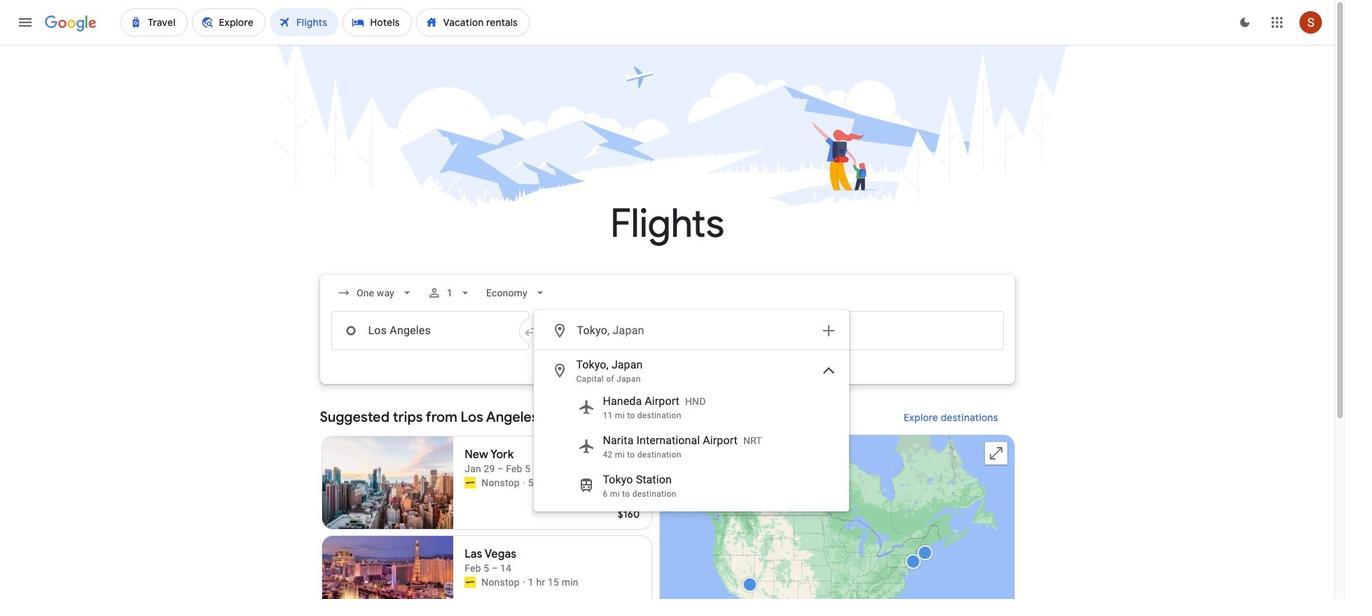 Task type: describe. For each thing, give the bounding box(es) containing it.
enter your destination dialog
[[534, 310, 849, 512]]

change appearance image
[[1229, 6, 1262, 39]]

Departure text field
[[777, 312, 993, 350]]

narita international airport (nrt) option
[[534, 427, 848, 466]]

spirit image
[[465, 477, 476, 489]]

 image for spirit image
[[523, 476, 525, 490]]

spirit image
[[465, 577, 476, 588]]

160 US dollars text field
[[618, 508, 640, 521]]

suggested trips from los angeles region
[[320, 401, 1015, 599]]



Task type: locate. For each thing, give the bounding box(es) containing it.
 image
[[523, 476, 525, 490], [523, 575, 525, 589]]

list box
[[534, 350, 848, 511]]

Flight search field
[[309, 275, 1026, 512]]

None text field
[[331, 311, 529, 350]]

 image right spirit icon
[[523, 575, 525, 589]]

none text field inside flight search field
[[331, 311, 529, 350]]

None field
[[331, 280, 419, 306], [481, 280, 553, 306], [331, 280, 419, 306], [481, 280, 553, 306]]

haneda airport (hnd) option
[[534, 388, 848, 427]]

1  image from the top
[[523, 476, 525, 490]]

toggle nearby airports for tokyo, japan image
[[820, 362, 837, 379]]

1 vertical spatial  image
[[523, 575, 525, 589]]

2  image from the top
[[523, 575, 525, 589]]

 image right spirit image
[[523, 476, 525, 490]]

tokyo station option
[[534, 466, 848, 505]]

Where else? text field
[[576, 314, 812, 348]]

list box inside enter your destination dialog
[[534, 350, 848, 511]]

0 vertical spatial  image
[[523, 476, 525, 490]]

tokyo, japan option
[[534, 354, 848, 388]]

main menu image
[[17, 14, 34, 31]]

destination, select multiple airports image
[[820, 322, 837, 339]]

 image for spirit icon
[[523, 575, 525, 589]]



Task type: vqa. For each thing, say whether or not it's contained in the screenshot.
Spirit icon  image
yes



